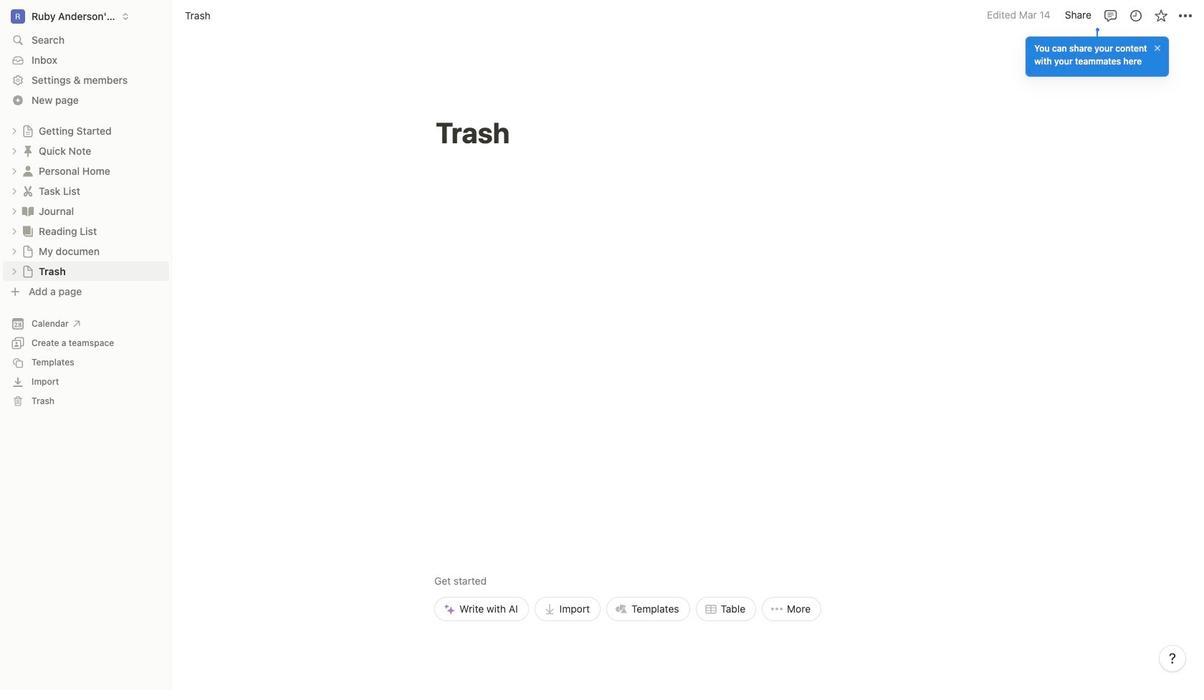 Task type: locate. For each thing, give the bounding box(es) containing it.
change page icon image for 2nd open image from the bottom
[[21, 204, 35, 218]]

3 open image from the top
[[10, 207, 19, 215]]

2 open image from the top
[[10, 187, 19, 195]]

open image
[[10, 127, 19, 135], [10, 147, 19, 155], [10, 207, 19, 215], [10, 267, 19, 276]]

menu
[[434, 474, 822, 622]]

change page icon image for first open icon from the top of the page
[[21, 164, 35, 178]]

updates image
[[1129, 8, 1143, 23]]

favorite image
[[1154, 8, 1168, 23]]

open image
[[10, 167, 19, 175], [10, 187, 19, 195], [10, 227, 19, 236], [10, 247, 19, 256]]

4 open image from the top
[[10, 247, 19, 256]]

3 open image from the top
[[10, 227, 19, 236]]

change page icon image
[[22, 124, 34, 137], [21, 144, 35, 158], [21, 164, 35, 178], [21, 184, 35, 198], [21, 204, 35, 218], [21, 224, 35, 238], [22, 245, 34, 258], [22, 265, 34, 278]]

change page icon image for 3rd open icon from the bottom of the page
[[21, 184, 35, 198]]



Task type: vqa. For each thing, say whether or not it's contained in the screenshot.
Change page icon related to fourth Open image from the top of the page
no



Task type: describe. For each thing, give the bounding box(es) containing it.
4 open image from the top
[[10, 267, 19, 276]]

change page icon image for first open image from the bottom
[[22, 265, 34, 278]]

change page icon image for first open image
[[22, 124, 34, 137]]

2 open image from the top
[[10, 147, 19, 155]]

comments image
[[1104, 8, 1118, 23]]

1 open image from the top
[[10, 167, 19, 175]]

1 open image from the top
[[10, 127, 19, 135]]

change page icon image for third open icon
[[21, 224, 35, 238]]

change page icon image for 4th open icon from the top
[[22, 245, 34, 258]]

change page icon image for third open image from the bottom of the page
[[21, 144, 35, 158]]



